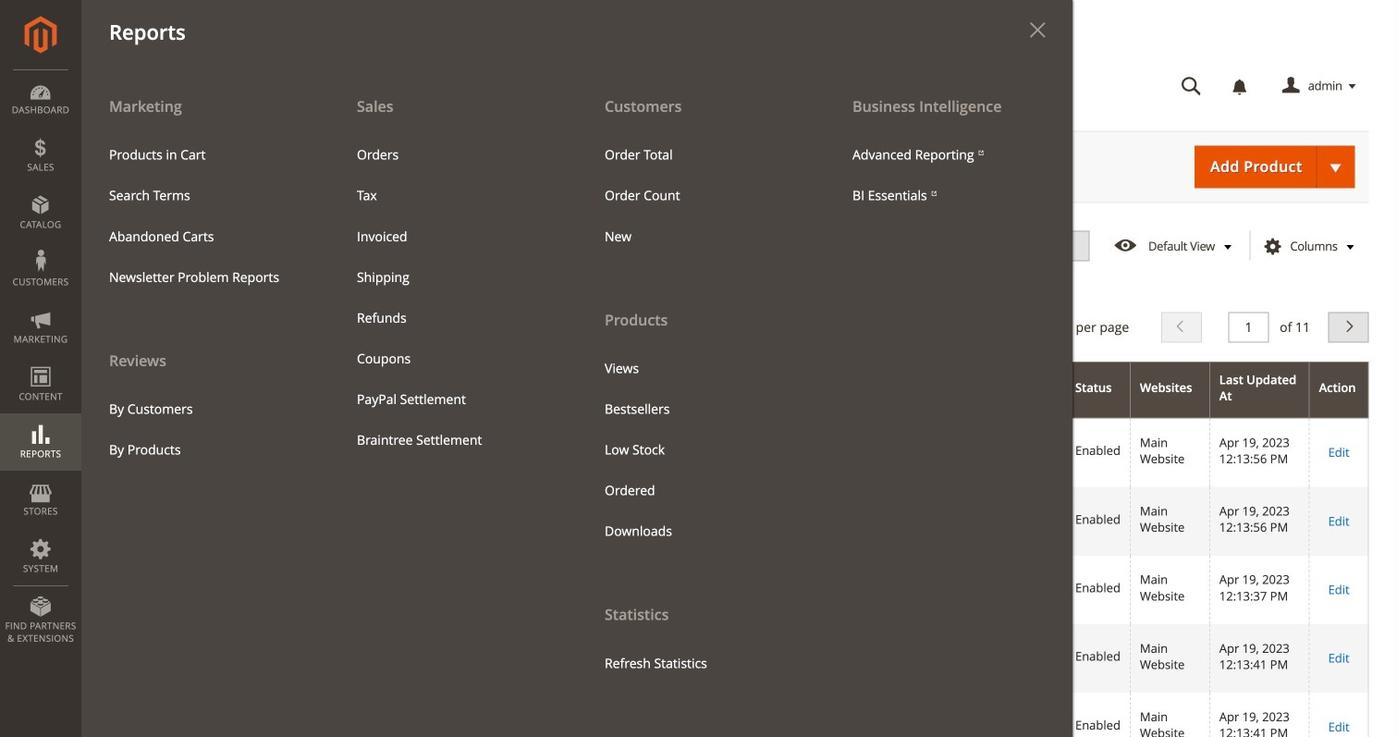 Task type: vqa. For each thing, say whether or not it's contained in the screenshot.
Ina Compression Short image
yes



Task type: describe. For each thing, give the bounding box(es) containing it.
magento admin panel image
[[25, 16, 57, 54]]

apollo running short image
[[223, 565, 269, 611]]

Search by keyword text field
[[109, 270, 530, 301]]



Task type: locate. For each thing, give the bounding box(es) containing it.
erika running short image
[[223, 496, 269, 543]]

daphne full-zip hoodie image
[[223, 634, 269, 680]]

ina compression short image
[[223, 428, 269, 474]]

menu
[[81, 85, 1073, 737], [81, 85, 329, 471], [577, 85, 825, 684], [95, 135, 315, 298], [343, 135, 563, 461], [591, 135, 811, 257], [839, 135, 1059, 216], [591, 348, 811, 552], [95, 389, 315, 471]]

None number field
[[1229, 312, 1270, 343]]

phoebe zipper sweatshirt image
[[223, 702, 269, 737]]

menu bar
[[0, 0, 1073, 737]]



